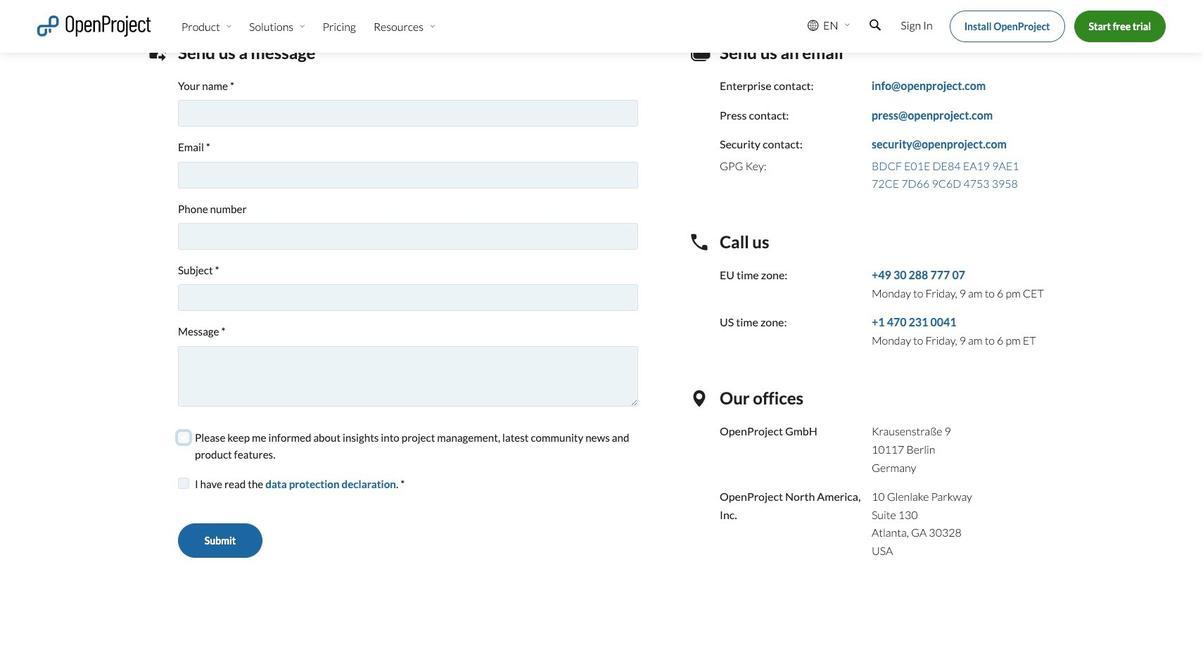 Task type: describe. For each thing, give the bounding box(es) containing it.
openproject start image
[[35, 14, 153, 39]]

site element
[[35, 0, 1168, 53]]



Task type: locate. For each thing, give the bounding box(es) containing it.
search image
[[868, 18, 883, 32]]

None text field
[[178, 100, 638, 127], [178, 285, 638, 311], [178, 346, 638, 407], [178, 100, 638, 127], [178, 285, 638, 311], [178, 346, 638, 407]]

None telephone field
[[178, 223, 638, 250]]

None checkbox
[[178, 432, 189, 443]]

None email field
[[178, 162, 638, 188]]

None checkbox
[[178, 478, 189, 489]]

globe image
[[806, 18, 821, 32]]



